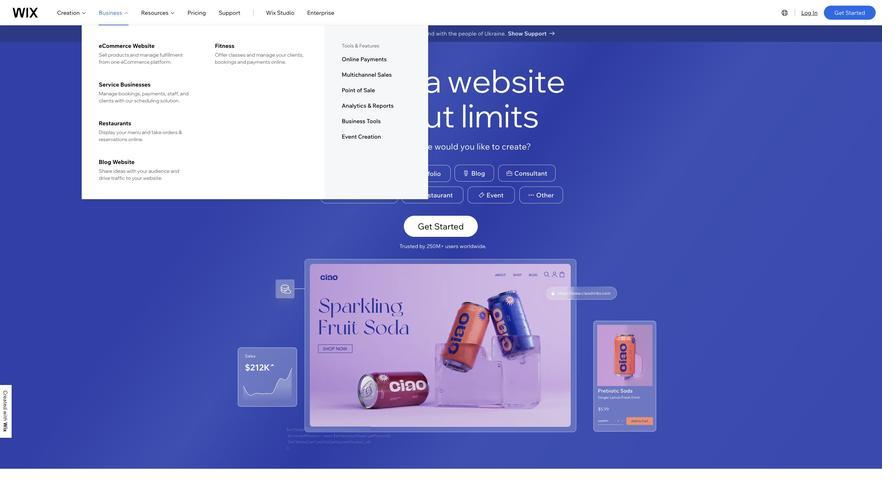 Task type: vqa. For each thing, say whether or not it's contained in the screenshot.
Blog related to Blog
yes



Task type: describe. For each thing, give the bounding box(es) containing it.
created with wix image
[[4, 391, 7, 432]]

1 horizontal spatial tools
[[367, 118, 381, 125]]

orders
[[163, 129, 178, 136]]

sale
[[364, 87, 375, 94]]

show support link
[[508, 29, 561, 38]]

bookings,
[[119, 91, 141, 97]]

point of sale link
[[342, 87, 412, 94]]

& for analytics
[[368, 102, 371, 109]]

what
[[350, 141, 371, 152]]

glass ns.png image
[[546, 287, 617, 300]]

service businesses manage bookings, payments, staff, and clients with our scheduling solution.
[[99, 81, 189, 104]]

business tools link
[[342, 118, 412, 125]]

by
[[419, 243, 426, 250]]

restaurant
[[420, 191, 453, 199]]

together
[[389, 30, 412, 37]]

ideas
[[113, 168, 126, 174]]

online. inside "fitness offer classes and manage your clients, bookings and payments online."
[[271, 59, 286, 65]]

2 horizontal spatial with
[[436, 30, 447, 37]]

trusted by 250m+ users worldwide.
[[400, 243, 487, 250]]

reservations
[[99, 136, 127, 143]]

sales
[[377, 71, 392, 78]]

service for service business
[[339, 191, 362, 199]]

your inside "fitness offer classes and manage your clients, bookings and payments online."
[[276, 52, 286, 58]]

manage inside ecommerce website sell products and manage fulfillment from one ecommerce platform.
[[140, 52, 159, 58]]

and inside service businesses manage bookings, payments, staff, and clients with our scheduling solution.
[[180, 91, 189, 97]]

from
[[99, 59, 110, 65]]

online payments
[[342, 56, 387, 63]]

platform.
[[151, 59, 172, 65]]

scheduling
[[134, 98, 159, 104]]

service for service businesses manage bookings, payments, staff, and clients with our scheduling solution.
[[99, 81, 119, 88]]

1 horizontal spatial get
[[835, 9, 844, 16]]

pricing link
[[188, 8, 206, 17]]

log
[[801, 9, 812, 16]]

display
[[99, 129, 115, 136]]

enterprise link
[[307, 8, 334, 17]]

wix
[[266, 9, 276, 16]]

a
[[424, 61, 442, 101]]

other
[[536, 191, 554, 199]]

started inside button
[[434, 221, 464, 232]]

kind
[[373, 141, 390, 152]]

multichannel
[[342, 71, 376, 78]]

share
[[99, 168, 112, 174]]

make
[[346, 30, 361, 37]]

log in link
[[801, 8, 818, 17]]

business group
[[82, 25, 428, 199]]

limits
[[461, 96, 539, 136]]

0 horizontal spatial website
[[402, 141, 433, 152]]

blog button
[[455, 165, 494, 182]]

you
[[460, 141, 475, 152]]

what kind of website would you like to create?
[[350, 141, 531, 152]]

the
[[448, 30, 457, 37]]

consultant
[[515, 169, 547, 177]]

service businesses link
[[99, 81, 192, 88]]

solution.
[[160, 98, 180, 104]]

0 vertical spatial ecommerce
[[99, 42, 131, 49]]

analytics
[[342, 102, 366, 109]]

service business button
[[321, 187, 398, 204]]

0 vertical spatial started
[[846, 9, 865, 16]]

1 vertical spatial ecommerce
[[121, 59, 150, 65]]

features
[[359, 43, 379, 49]]

event for event
[[487, 191, 504, 199]]

get started button
[[404, 216, 478, 237]]

an ecommerce site for a soda company with a sales graph and mobile checkout image
[[310, 264, 571, 427]]

point of sale
[[342, 87, 375, 94]]

payments
[[361, 56, 387, 63]]

restaurants link
[[99, 120, 192, 127]]

restaurants
[[99, 120, 131, 127]]

menu
[[128, 129, 141, 136]]

with inside service businesses manage bookings, payments, staff, and clients with our scheduling solution.
[[115, 98, 125, 104]]

show support
[[508, 30, 547, 37]]

get inside button
[[418, 221, 432, 232]]

0 vertical spatial get started
[[835, 9, 865, 16]]

restaurants display your menu and take orders & reservations online.
[[99, 120, 182, 143]]

fitness link
[[215, 42, 308, 49]]

with inside blog website share ideas with your audience and drive traffic to your website.
[[127, 168, 136, 174]]

blog for blog website share ideas with your audience and drive traffic to your website.
[[99, 158, 111, 166]]

manage inside "fitness offer classes and manage your clients, bookings and payments online."
[[256, 52, 275, 58]]

fitness
[[215, 42, 234, 49]]

audience
[[148, 168, 170, 174]]

portfolio button
[[397, 165, 451, 182]]

trusted
[[400, 243, 418, 250]]

point
[[342, 87, 356, 94]]

business tools
[[342, 118, 381, 125]]

ecommerce website link
[[99, 42, 192, 49]]

to inside blog website share ideas with your audience and drive traffic to your website.
[[126, 175, 131, 181]]

and inside blog website share ideas with your audience and drive traffic to your website.
[[171, 168, 179, 174]]

wix studio
[[266, 9, 295, 16]]

business for business tools
[[342, 118, 365, 125]]

ukrainian flag image
[[321, 29, 330, 38]]

event creation
[[342, 133, 381, 140]]

ukraine.
[[485, 30, 506, 37]]

blog website link
[[99, 158, 192, 166]]

consultant button
[[498, 165, 556, 182]]

sell
[[99, 52, 107, 58]]

fitness offer classes and manage your clients, bookings and payments online.
[[215, 42, 304, 65]]

like
[[477, 141, 490, 152]]



Task type: locate. For each thing, give the bounding box(es) containing it.
resources button
[[141, 8, 175, 17]]

1 vertical spatial with
[[115, 98, 125, 104]]

website
[[448, 61, 566, 101], [402, 141, 433, 152]]

get up by
[[418, 221, 432, 232]]

0 horizontal spatial support
[[219, 9, 240, 16]]

2 horizontal spatial to
[[492, 141, 500, 152]]

blog inside blog website share ideas with your audience and drive traffic to your website.
[[99, 158, 111, 166]]

2 vertical spatial with
[[127, 168, 136, 174]]

&
[[355, 43, 358, 49], [368, 102, 371, 109], [179, 129, 182, 136]]

to
[[413, 30, 419, 37], [492, 141, 500, 152], [126, 175, 131, 181]]

reports
[[373, 102, 394, 109]]

0 horizontal spatial to
[[126, 175, 131, 181]]

event inside event button
[[487, 191, 504, 199]]

event down blog "button"
[[487, 191, 504, 199]]

event creation link
[[342, 133, 412, 140]]

multichannel sales link
[[342, 71, 412, 78]]

1 vertical spatial website
[[402, 141, 433, 152]]

get started up trusted by 250m+ users worldwide.
[[418, 221, 464, 232]]

0 vertical spatial website
[[448, 61, 566, 101]]

0 horizontal spatial with
[[115, 98, 125, 104]]

0 horizontal spatial event
[[342, 133, 357, 140]]

without
[[342, 96, 455, 136]]

impact
[[370, 30, 388, 37]]

your left clients,
[[276, 52, 286, 58]]

0 vertical spatial service
[[99, 81, 119, 88]]

of right the "kind" on the left
[[392, 141, 400, 152]]

blog for blog
[[471, 169, 485, 177]]

2 horizontal spatial of
[[478, 30, 483, 37]]

creation inside business group
[[358, 133, 381, 140]]

1 vertical spatial of
[[357, 87, 362, 94]]

let's
[[333, 30, 345, 37]]

1 horizontal spatial started
[[846, 9, 865, 16]]

1 vertical spatial blog
[[471, 169, 485, 177]]

0 horizontal spatial service
[[99, 81, 119, 88]]

website
[[133, 42, 155, 49], [112, 158, 135, 166]]

support inside "show support" "link"
[[524, 30, 547, 37]]

analytics & reports link
[[342, 102, 412, 109]]

multichannel sales
[[342, 71, 392, 78]]

1 vertical spatial service
[[339, 191, 362, 199]]

users
[[445, 243, 459, 250]]

2 manage from the left
[[256, 52, 275, 58]]

1 vertical spatial creation
[[358, 133, 381, 140]]

& left reports
[[368, 102, 371, 109]]

with left the
[[436, 30, 447, 37]]

other button
[[519, 187, 563, 204]]

0 horizontal spatial tools
[[342, 43, 354, 49]]

ecommerce up products
[[99, 42, 131, 49]]

1 horizontal spatial support
[[524, 30, 547, 37]]

business inside business group
[[342, 118, 365, 125]]

2 vertical spatial to
[[126, 175, 131, 181]]

1 horizontal spatial creation
[[358, 133, 381, 140]]

and inside ecommerce website sell products and manage fulfillment from one ecommerce platform.
[[130, 52, 139, 58]]

clients
[[99, 98, 114, 104]]

2 horizontal spatial &
[[368, 102, 371, 109]]

250m+
[[427, 243, 444, 250]]

1 vertical spatial tools
[[367, 118, 381, 125]]

create
[[316, 61, 418, 101]]

ecommerce website sell products and manage fulfillment from one ecommerce platform.
[[99, 42, 183, 65]]

take
[[151, 129, 162, 136]]

and right audience
[[171, 168, 179, 174]]

get right 'in' in the top of the page
[[835, 9, 844, 16]]

your inside 'restaurants display your menu and take orders & reservations online.'
[[116, 129, 127, 136]]

1 vertical spatial get
[[418, 221, 432, 232]]

0 horizontal spatial started
[[434, 221, 464, 232]]

business for business
[[99, 9, 122, 16]]

website for ecommerce website
[[133, 42, 155, 49]]

and right staff,
[[180, 91, 189, 97]]

0 horizontal spatial manage
[[140, 52, 159, 58]]

1 vertical spatial business
[[342, 118, 365, 125]]

get started link
[[824, 5, 876, 20]]

& down make
[[355, 43, 358, 49]]

traffic
[[111, 175, 125, 181]]

clients,
[[287, 52, 304, 58]]

our
[[125, 98, 133, 104]]

manage up 'payments'
[[256, 52, 275, 58]]

get started inside button
[[418, 221, 464, 232]]

online payments link
[[342, 56, 412, 63]]

and down the classes
[[237, 59, 246, 65]]

0 vertical spatial business
[[99, 9, 122, 16]]

to left stand
[[413, 30, 419, 37]]

0 vertical spatial &
[[355, 43, 358, 49]]

payments
[[247, 59, 270, 65]]

service inside service business button
[[339, 191, 362, 199]]

online. down menu
[[128, 136, 143, 143]]

blog up the share
[[99, 158, 111, 166]]

event button
[[468, 187, 515, 204]]

manage
[[99, 91, 118, 97]]

0 horizontal spatial creation
[[57, 9, 80, 16]]

with left our
[[115, 98, 125, 104]]

analytics & reports
[[342, 102, 394, 109]]

service
[[99, 81, 119, 88], [339, 191, 362, 199]]

products
[[108, 52, 129, 58]]

2 vertical spatial &
[[179, 129, 182, 136]]

1 vertical spatial online.
[[128, 136, 143, 143]]

blog up event button
[[471, 169, 485, 177]]

studio
[[277, 9, 295, 16]]

and down restaurants link in the left of the page
[[142, 129, 151, 136]]

website inside blog website share ideas with your audience and drive traffic to your website.
[[112, 158, 135, 166]]

drive
[[99, 175, 110, 181]]

tools & features
[[342, 43, 379, 49]]

your up reservations
[[116, 129, 127, 136]]

online. right 'payments'
[[271, 59, 286, 65]]

show
[[508, 30, 523, 37]]

0 horizontal spatial get
[[418, 221, 432, 232]]

get started right 'in' in the top of the page
[[835, 9, 865, 16]]

1 vertical spatial website
[[112, 158, 135, 166]]

0 horizontal spatial get started
[[418, 221, 464, 232]]

0 vertical spatial blog
[[99, 158, 111, 166]]

in
[[813, 9, 818, 16]]

to right the traffic
[[126, 175, 131, 181]]

1 horizontal spatial online.
[[271, 59, 286, 65]]

support
[[219, 9, 240, 16], [524, 30, 547, 37]]

worldwide.
[[460, 243, 487, 250]]

creation
[[57, 9, 80, 16], [358, 133, 381, 140]]

1 horizontal spatial blog
[[471, 169, 485, 177]]

ecommerce down products
[[121, 59, 150, 65]]

wix studio link
[[266, 8, 295, 17]]

1 horizontal spatial event
[[487, 191, 504, 199]]

1 horizontal spatial with
[[127, 168, 136, 174]]

0 vertical spatial website
[[133, 42, 155, 49]]

support link
[[219, 8, 240, 17]]

support right show
[[524, 30, 547, 37]]

portfolio
[[415, 170, 441, 178]]

website.
[[143, 175, 162, 181]]

1 vertical spatial &
[[368, 102, 371, 109]]

& inside 'restaurants display your menu and take orders & reservations online.'
[[179, 129, 182, 136]]

creation button
[[57, 8, 86, 17]]

businesses
[[120, 81, 151, 88]]

0 vertical spatial event
[[342, 133, 357, 140]]

of
[[478, 30, 483, 37], [357, 87, 362, 94], [392, 141, 400, 152]]

with
[[436, 30, 447, 37], [115, 98, 125, 104], [127, 168, 136, 174]]

event for event creation
[[342, 133, 357, 140]]

& right orders
[[179, 129, 182, 136]]

1 horizontal spatial service
[[339, 191, 362, 199]]

fulfillment
[[160, 52, 183, 58]]

0 horizontal spatial of
[[357, 87, 362, 94]]

0 vertical spatial tools
[[342, 43, 354, 49]]

website up ideas
[[112, 158, 135, 166]]

staff,
[[167, 91, 179, 97]]

offer
[[215, 52, 228, 58]]

your left website.
[[132, 175, 142, 181]]

log in
[[801, 9, 818, 16]]

classes
[[229, 52, 246, 58]]

1 horizontal spatial of
[[392, 141, 400, 152]]

0 vertical spatial online.
[[271, 59, 286, 65]]

and
[[130, 52, 139, 58], [247, 52, 255, 58], [237, 59, 246, 65], [180, 91, 189, 97], [142, 129, 151, 136], [171, 168, 179, 174]]

of left sale
[[357, 87, 362, 94]]

and inside 'restaurants display your menu and take orders & reservations online.'
[[142, 129, 151, 136]]

0 vertical spatial creation
[[57, 9, 80, 16]]

website inside ecommerce website sell products and manage fulfillment from one ecommerce platform.
[[133, 42, 155, 49]]

business inside business dropdown button
[[99, 9, 122, 16]]

people
[[458, 30, 477, 37]]

of inside business group
[[357, 87, 362, 94]]

0 vertical spatial with
[[436, 30, 447, 37]]

event up what
[[342, 133, 357, 140]]

to right like at the right
[[492, 141, 500, 152]]

with right ideas
[[127, 168, 136, 174]]

0 vertical spatial to
[[413, 30, 419, 37]]

bookings
[[215, 59, 236, 65]]

& for tools
[[355, 43, 358, 49]]

0 horizontal spatial online.
[[128, 136, 143, 143]]

and up 'payments'
[[247, 52, 255, 58]]

restaurant button
[[402, 187, 463, 204]]

1 horizontal spatial manage
[[256, 52, 275, 58]]

language selector, english selected image
[[781, 8, 789, 17]]

event inside business group
[[342, 133, 357, 140]]

support right pricing link
[[219, 9, 240, 16]]

and down ecommerce website link
[[130, 52, 139, 58]]

pricing
[[188, 9, 206, 16]]

1 vertical spatial support
[[524, 30, 547, 37]]

1 vertical spatial started
[[434, 221, 464, 232]]

blog website share ideas with your audience and drive traffic to your website.
[[99, 158, 179, 181]]

business
[[99, 9, 122, 16], [342, 118, 365, 125], [363, 191, 390, 199]]

get started
[[835, 9, 865, 16], [418, 221, 464, 232]]

tools up event creation link
[[367, 118, 381, 125]]

0 horizontal spatial &
[[179, 129, 182, 136]]

business button
[[99, 8, 128, 17]]

1 horizontal spatial &
[[355, 43, 358, 49]]

online. inside 'restaurants display your menu and take orders & reservations online.'
[[128, 136, 143, 143]]

1 horizontal spatial website
[[448, 61, 566, 101]]

event
[[342, 133, 357, 140], [487, 191, 504, 199]]

of right people
[[478, 30, 483, 37]]

website for blog website
[[112, 158, 135, 166]]

1 vertical spatial event
[[487, 191, 504, 199]]

an
[[362, 30, 368, 37]]

creation inside creation popup button
[[57, 9, 80, 16]]

let's make an impact together to stand with the people of ukraine.
[[333, 30, 506, 37]]

1 horizontal spatial get started
[[835, 9, 865, 16]]

online
[[342, 56, 359, 63]]

2 vertical spatial business
[[363, 191, 390, 199]]

business inside service business button
[[363, 191, 390, 199]]

website inside create a website without limits
[[448, 61, 566, 101]]

2 vertical spatial of
[[392, 141, 400, 152]]

website up platform. at top
[[133, 42, 155, 49]]

blog inside "button"
[[471, 169, 485, 177]]

1 manage from the left
[[140, 52, 159, 58]]

0 vertical spatial get
[[835, 9, 844, 16]]

ecommerce
[[99, 42, 131, 49], [121, 59, 150, 65]]

service business
[[339, 191, 390, 199]]

tools down make
[[342, 43, 354, 49]]

manage down ecommerce website link
[[140, 52, 159, 58]]

1 vertical spatial to
[[492, 141, 500, 152]]

service inside service businesses manage bookings, payments, staff, and clients with our scheduling solution.
[[99, 81, 119, 88]]

1 horizontal spatial to
[[413, 30, 419, 37]]

resources
[[141, 9, 169, 16]]

1 vertical spatial get started
[[418, 221, 464, 232]]

0 vertical spatial of
[[478, 30, 483, 37]]

0 vertical spatial support
[[219, 9, 240, 16]]

your down blog website link
[[137, 168, 148, 174]]

0 horizontal spatial blog
[[99, 158, 111, 166]]

get
[[835, 9, 844, 16], [418, 221, 432, 232]]



